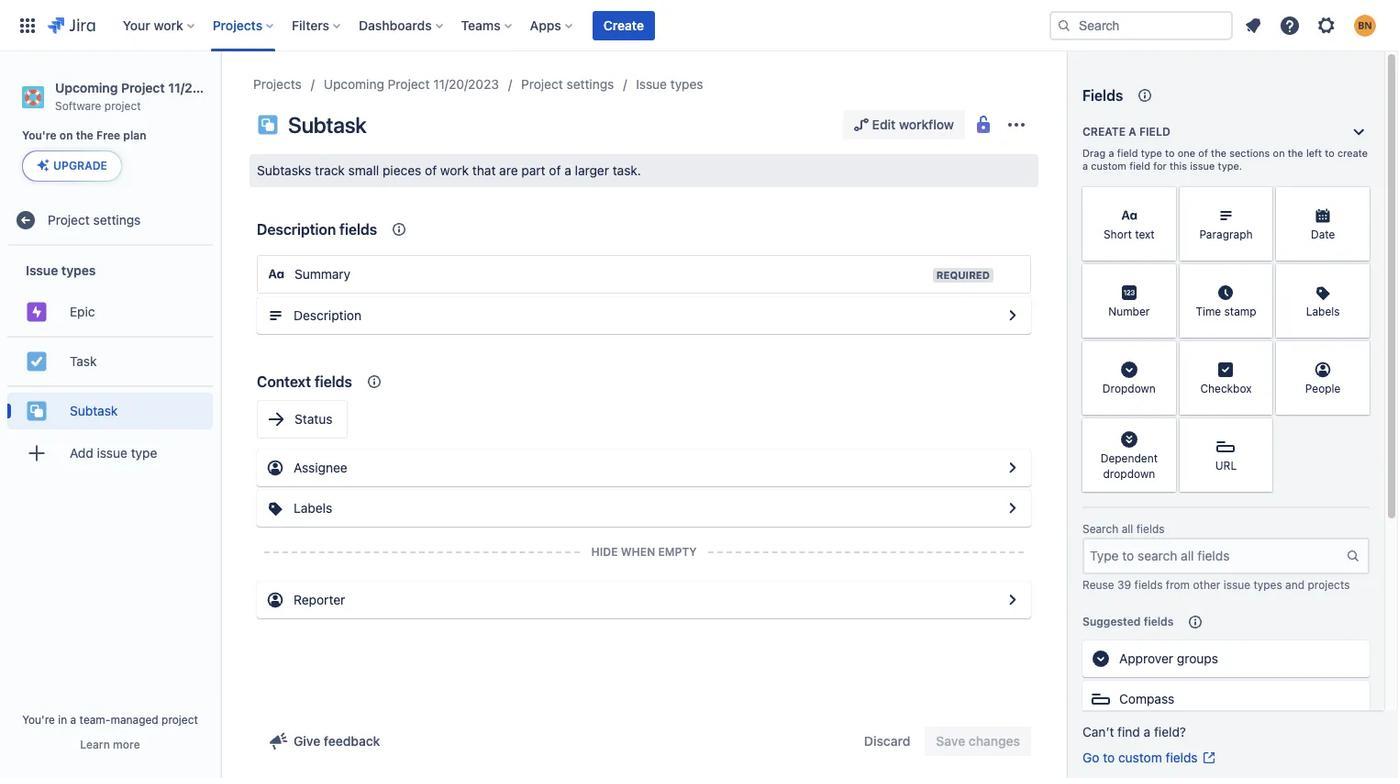 Task type: describe. For each thing, give the bounding box(es) containing it.
group containing issue types
[[7, 246, 213, 483]]

dependent dropdown
[[1101, 451, 1158, 481]]

issue for group containing issue types
[[26, 262, 58, 278]]

number
[[1109, 305, 1150, 319]]

one
[[1178, 147, 1196, 159]]

suggested fields
[[1083, 615, 1174, 629]]

0 horizontal spatial of
[[425, 162, 437, 178]]

project inside 'link'
[[388, 76, 430, 92]]

compass button
[[1083, 681, 1370, 718]]

reporter button
[[257, 582, 1032, 619]]

assignee
[[294, 460, 348, 475]]

a right in
[[70, 713, 76, 727]]

task
[[70, 353, 97, 369]]

banner containing your work
[[0, 0, 1399, 51]]

learn more button
[[80, 738, 140, 753]]

people
[[1306, 382, 1341, 396]]

apps button
[[525, 11, 580, 40]]

Type to search all fields text field
[[1085, 540, 1346, 573]]

create button
[[593, 11, 655, 40]]

more information image for checkbox
[[1249, 343, 1271, 365]]

subtask group
[[7, 386, 213, 435]]

subtasks
[[257, 162, 311, 178]]

open field configuration image
[[1002, 589, 1024, 611]]

learn
[[80, 738, 110, 752]]

fields left more information about the context fields image
[[315, 374, 352, 390]]

this
[[1170, 160, 1188, 172]]

a right 'drag'
[[1109, 147, 1115, 159]]

you're in a team-managed project
[[22, 713, 198, 727]]

projects for projects popup button
[[213, 17, 263, 33]]

reuse 39 fields from other issue types and projects
[[1083, 578, 1351, 592]]

hide
[[591, 545, 618, 559]]

and
[[1286, 578, 1305, 592]]

projects for projects 'link'
[[253, 76, 302, 92]]

give
[[294, 733, 321, 749]]

description for description
[[294, 307, 362, 323]]

2 horizontal spatial to
[[1326, 147, 1335, 159]]

11/20/2023 for upcoming project 11/20/2023 software project
[[168, 80, 237, 95]]

more information about the fields image
[[1135, 84, 1157, 106]]

issue for issue types link
[[636, 76, 667, 92]]

type.
[[1218, 160, 1243, 172]]

paragraph
[[1200, 228, 1253, 242]]

can't find a field?
[[1083, 724, 1187, 740]]

field for drag
[[1118, 147, 1139, 159]]

free
[[96, 129, 120, 142]]

find
[[1118, 724, 1141, 740]]

project inside upcoming project 11/20/2023 software project
[[121, 80, 165, 95]]

1 horizontal spatial work
[[440, 162, 469, 178]]

teams button
[[456, 11, 519, 40]]

filters
[[292, 17, 330, 33]]

0 horizontal spatial the
[[76, 129, 94, 142]]

that
[[473, 162, 496, 178]]

1 vertical spatial settings
[[93, 212, 141, 228]]

are
[[499, 162, 518, 178]]

more options image
[[1006, 114, 1028, 136]]

issue inside drag a field type to one of the sections on the left to create a custom field for this issue type.
[[1191, 160, 1216, 172]]

settings image
[[1316, 14, 1338, 36]]

dashboards button
[[353, 11, 450, 40]]

team-
[[79, 713, 111, 727]]

groups
[[1177, 651, 1219, 666]]

open field configuration image for assignee
[[1002, 497, 1024, 519]]

more
[[113, 738, 140, 752]]

field for create
[[1140, 125, 1171, 139]]

fields right 39
[[1135, 578, 1163, 592]]

add issue type button
[[7, 435, 213, 472]]

required
[[937, 269, 990, 281]]

short text
[[1104, 228, 1155, 242]]

projects
[[1308, 578, 1351, 592]]

search image
[[1057, 18, 1072, 33]]

teams
[[461, 17, 501, 33]]

part
[[522, 162, 546, 178]]

discard button
[[853, 727, 922, 756]]

compass
[[1120, 691, 1175, 707]]

more information image for time stamp
[[1249, 266, 1271, 288]]

small
[[348, 162, 379, 178]]

1 horizontal spatial the
[[1212, 147, 1227, 159]]

description for description fields
[[257, 221, 336, 238]]

labels button
[[257, 490, 1032, 527]]

plan
[[123, 129, 146, 142]]

you're for you're in a team-managed project
[[22, 713, 55, 727]]

your profile and settings image
[[1355, 14, 1377, 36]]

time
[[1196, 305, 1222, 319]]

approver groups
[[1120, 651, 1219, 666]]

a left larger
[[565, 162, 572, 178]]

create
[[1338, 147, 1369, 159]]

checkbox
[[1201, 382, 1252, 396]]

type inside drag a field type to one of the sections on the left to create a custom field for this issue type.
[[1141, 147, 1163, 159]]

for
[[1154, 160, 1167, 172]]

go
[[1083, 750, 1100, 765]]

subtask link
[[7, 393, 213, 430]]

subtasks track small pieces of work that are part of a larger task.
[[257, 162, 641, 178]]

dependent
[[1101, 451, 1158, 465]]

0 vertical spatial settings
[[567, 76, 614, 92]]

stamp
[[1225, 305, 1257, 319]]

sidebar navigation image
[[200, 73, 240, 110]]

projects button
[[207, 11, 281, 40]]

time stamp
[[1196, 305, 1257, 319]]

epic
[[70, 304, 95, 319]]

upgrade button
[[23, 152, 121, 181]]

upcoming project 11/20/2023 software project
[[55, 80, 237, 113]]

type inside button
[[131, 445, 157, 461]]

project down upgrade button
[[48, 212, 90, 228]]

dashboards
[[359, 17, 432, 33]]

1 vertical spatial custom
[[1119, 750, 1163, 765]]

software
[[55, 99, 101, 113]]

pieces
[[383, 162, 422, 178]]

issue type icon image
[[257, 114, 279, 136]]

upcoming project 11/20/2023
[[324, 76, 499, 92]]

description fields
[[257, 221, 377, 238]]

edit workflow
[[872, 117, 955, 132]]

open field configuration image inside "assignee" button
[[1002, 457, 1024, 479]]

all
[[1122, 522, 1134, 536]]



Task type: locate. For each thing, give the bounding box(es) containing it.
work
[[154, 17, 183, 33], [440, 162, 469, 178]]

0 horizontal spatial settings
[[93, 212, 141, 228]]

of right pieces
[[425, 162, 437, 178]]

create for create a field
[[1083, 125, 1126, 139]]

1 horizontal spatial settings
[[567, 76, 614, 92]]

primary element
[[11, 0, 1050, 51]]

you're for you're on the free plan
[[22, 129, 57, 142]]

search all fields
[[1083, 522, 1165, 536]]

of right 'one'
[[1199, 147, 1209, 159]]

1 vertical spatial field
[[1118, 147, 1139, 159]]

1 more information image from the top
[[1152, 189, 1174, 211]]

go to custom fields link
[[1083, 749, 1217, 767]]

0 vertical spatial labels
[[1307, 305, 1341, 319]]

task.
[[613, 162, 641, 178]]

labels for open field configuration image inside labels button
[[294, 500, 332, 516]]

0 vertical spatial issue
[[1191, 160, 1216, 172]]

in
[[58, 713, 67, 727]]

more information image
[[1249, 189, 1271, 211], [1346, 189, 1368, 211], [1249, 266, 1271, 288], [1346, 266, 1368, 288], [1152, 343, 1174, 365], [1249, 343, 1271, 365], [1346, 343, 1368, 365]]

0 vertical spatial on
[[60, 129, 73, 142]]

0 vertical spatial work
[[154, 17, 183, 33]]

issue down create button
[[636, 76, 667, 92]]

1 vertical spatial you're
[[22, 713, 55, 727]]

a down 'drag'
[[1083, 160, 1089, 172]]

this link will be opened in a new tab image
[[1202, 751, 1217, 765]]

field up for
[[1140, 125, 1171, 139]]

0 horizontal spatial project settings link
[[7, 202, 213, 239]]

managed
[[111, 713, 158, 727]]

appswitcher icon image
[[17, 14, 39, 36]]

subtask up track
[[288, 112, 367, 138]]

more information image for paragraph
[[1249, 189, 1271, 211]]

edit
[[872, 117, 896, 132]]

issue types link
[[636, 73, 704, 95]]

give feedback button
[[257, 727, 391, 756]]

description inside button
[[294, 307, 362, 323]]

status
[[295, 411, 333, 427]]

a
[[1129, 125, 1137, 139], [1109, 147, 1115, 159], [1083, 160, 1089, 172], [565, 162, 572, 178], [70, 713, 76, 727], [1144, 724, 1151, 740]]

1 horizontal spatial issue
[[1191, 160, 1216, 172]]

project settings down upgrade
[[48, 212, 141, 228]]

1 horizontal spatial labels
[[1307, 305, 1341, 319]]

1 vertical spatial open field configuration image
[[1002, 457, 1024, 479]]

settings down create button
[[567, 76, 614, 92]]

open field configuration image inside description button
[[1002, 305, 1024, 327]]

work right the "your"
[[154, 17, 183, 33]]

create right "apps" popup button
[[604, 17, 644, 33]]

hide when empty
[[591, 545, 697, 559]]

can't
[[1083, 724, 1115, 740]]

banner
[[0, 0, 1399, 51]]

issue types for group containing issue types
[[26, 262, 96, 278]]

upcoming for upcoming project 11/20/2023
[[324, 76, 384, 92]]

drag
[[1083, 147, 1106, 159]]

on right sections
[[1273, 147, 1285, 159]]

1 vertical spatial subtask
[[70, 403, 118, 418]]

issue down 'one'
[[1191, 160, 1216, 172]]

sections
[[1230, 147, 1271, 159]]

notifications image
[[1243, 14, 1265, 36]]

when
[[621, 545, 656, 559]]

dropdown
[[1103, 382, 1156, 396]]

open field configuration image
[[1002, 305, 1024, 327], [1002, 457, 1024, 479], [1002, 497, 1024, 519]]

1 horizontal spatial issue
[[636, 76, 667, 92]]

a down the more information about the fields icon
[[1129, 125, 1137, 139]]

more information image
[[1152, 189, 1174, 211], [1152, 420, 1174, 442]]

project up plan at the top left of page
[[121, 80, 165, 95]]

more information about the suggested fields image
[[1185, 611, 1207, 633]]

issue right add at the bottom of the page
[[97, 445, 128, 461]]

1 open field configuration image from the top
[[1002, 305, 1024, 327]]

11/20/2023 down the teams
[[433, 76, 499, 92]]

labels for more information image associated with labels
[[1307, 305, 1341, 319]]

url
[[1216, 459, 1237, 473]]

empty
[[659, 545, 697, 559]]

larger
[[575, 162, 609, 178]]

custom inside drag a field type to one of the sections on the left to create a custom field for this issue type.
[[1092, 160, 1127, 172]]

0 horizontal spatial issue
[[26, 262, 58, 278]]

you're up upgrade button
[[22, 129, 57, 142]]

task link
[[7, 344, 213, 380]]

1 horizontal spatial project settings
[[521, 76, 614, 92]]

1 horizontal spatial project settings link
[[521, 73, 614, 95]]

your work button
[[117, 11, 202, 40]]

0 horizontal spatial create
[[604, 17, 644, 33]]

1 vertical spatial project settings link
[[7, 202, 213, 239]]

2 vertical spatial issue
[[1224, 578, 1251, 592]]

issue types for issue types link
[[636, 76, 704, 92]]

fields left more information about the context fields icon
[[340, 221, 377, 238]]

1 horizontal spatial create
[[1083, 125, 1126, 139]]

subtask up add at the bottom of the page
[[70, 403, 118, 418]]

0 vertical spatial description
[[257, 221, 336, 238]]

more information image for people
[[1346, 343, 1368, 365]]

reuse
[[1083, 578, 1115, 592]]

from
[[1166, 578, 1190, 592]]

project settings link down "apps" popup button
[[521, 73, 614, 95]]

the left free
[[76, 129, 94, 142]]

project settings down "apps" popup button
[[521, 76, 614, 92]]

issue inside group
[[26, 262, 58, 278]]

more information image up dependent
[[1152, 420, 1174, 442]]

summary
[[295, 266, 351, 282]]

field?
[[1155, 724, 1187, 740]]

Search field
[[1050, 11, 1234, 40]]

types
[[671, 76, 704, 92], [61, 262, 96, 278], [1254, 578, 1283, 592]]

1 horizontal spatial of
[[549, 162, 561, 178]]

description up summary
[[257, 221, 336, 238]]

1 vertical spatial project
[[162, 713, 198, 727]]

1 vertical spatial projects
[[253, 76, 302, 92]]

create for create
[[604, 17, 644, 33]]

2 horizontal spatial the
[[1288, 147, 1304, 159]]

add issue type
[[70, 445, 157, 461]]

issue types down create button
[[636, 76, 704, 92]]

issue up epic "link"
[[26, 262, 58, 278]]

to right go
[[1103, 750, 1115, 765]]

issue types up epic
[[26, 262, 96, 278]]

other
[[1194, 578, 1221, 592]]

0 vertical spatial types
[[671, 76, 704, 92]]

apps
[[530, 17, 562, 33]]

more information image down for
[[1152, 189, 1174, 211]]

39
[[1118, 578, 1132, 592]]

context fields
[[257, 374, 352, 390]]

1 horizontal spatial on
[[1273, 147, 1285, 159]]

0 vertical spatial subtask
[[288, 112, 367, 138]]

work inside "dropdown button"
[[154, 17, 183, 33]]

projects inside popup button
[[213, 17, 263, 33]]

discard
[[864, 733, 911, 749]]

0 vertical spatial issue types
[[636, 76, 704, 92]]

0 vertical spatial project
[[104, 99, 141, 113]]

1 vertical spatial issue types
[[26, 262, 96, 278]]

1 horizontal spatial subtask
[[288, 112, 367, 138]]

project inside upcoming project 11/20/2023 software project
[[104, 99, 141, 113]]

issue inside button
[[97, 445, 128, 461]]

track
[[315, 162, 345, 178]]

0 horizontal spatial upcoming
[[55, 80, 118, 95]]

create inside button
[[604, 17, 644, 33]]

0 horizontal spatial on
[[60, 129, 73, 142]]

1 vertical spatial type
[[131, 445, 157, 461]]

1 vertical spatial on
[[1273, 147, 1285, 159]]

0 horizontal spatial types
[[61, 262, 96, 278]]

context
[[257, 374, 311, 390]]

project settings link down upgrade
[[7, 202, 213, 239]]

1 vertical spatial types
[[61, 262, 96, 278]]

upcoming inside upcoming project 11/20/2023 software project
[[55, 80, 118, 95]]

2 vertical spatial open field configuration image
[[1002, 497, 1024, 519]]

upcoming inside upcoming project 11/20/2023 'link'
[[324, 76, 384, 92]]

2 vertical spatial types
[[1254, 578, 1283, 592]]

type up for
[[1141, 147, 1163, 159]]

1 horizontal spatial type
[[1141, 147, 1163, 159]]

issue right other
[[1224, 578, 1251, 592]]

jira image
[[48, 14, 95, 36], [48, 14, 95, 36]]

0 horizontal spatial issue
[[97, 445, 128, 461]]

0 horizontal spatial type
[[131, 445, 157, 461]]

more information image for labels
[[1346, 266, 1368, 288]]

0 horizontal spatial work
[[154, 17, 183, 33]]

2 open field configuration image from the top
[[1002, 457, 1024, 479]]

description button
[[257, 297, 1032, 334]]

1 you're from the top
[[22, 129, 57, 142]]

create up 'drag'
[[1083, 125, 1126, 139]]

0 horizontal spatial 11/20/2023
[[168, 80, 237, 95]]

work left that
[[440, 162, 469, 178]]

project settings
[[521, 76, 614, 92], [48, 212, 141, 228]]

labels up people
[[1307, 305, 1341, 319]]

11/20/2023
[[433, 76, 499, 92], [168, 80, 237, 95]]

you're left in
[[22, 713, 55, 727]]

custom down 'drag'
[[1092, 160, 1127, 172]]

the up the type.
[[1212, 147, 1227, 159]]

labels
[[1307, 305, 1341, 319], [294, 500, 332, 516]]

approver
[[1120, 651, 1174, 666]]

subtask inside group
[[70, 403, 118, 418]]

3 open field configuration image from the top
[[1002, 497, 1024, 519]]

0 vertical spatial more information image
[[1152, 189, 1174, 211]]

2 vertical spatial field
[[1130, 160, 1151, 172]]

2 you're from the top
[[22, 713, 55, 727]]

11/20/2023 for upcoming project 11/20/2023
[[433, 76, 499, 92]]

2 horizontal spatial types
[[1254, 578, 1283, 592]]

subtask
[[288, 112, 367, 138], [70, 403, 118, 418]]

0 horizontal spatial issue types
[[26, 262, 96, 278]]

labels down assignee
[[294, 500, 332, 516]]

left
[[1307, 147, 1323, 159]]

on
[[60, 129, 73, 142], [1273, 147, 1285, 159]]

project
[[388, 76, 430, 92], [521, 76, 563, 92], [121, 80, 165, 95], [48, 212, 90, 228]]

workflow
[[899, 117, 955, 132]]

a right find
[[1144, 724, 1151, 740]]

0 vertical spatial project settings
[[521, 76, 614, 92]]

you're on the free plan
[[22, 129, 146, 142]]

open field configuration image for summary
[[1002, 305, 1024, 327]]

help image
[[1279, 14, 1301, 36]]

issue types
[[636, 76, 704, 92], [26, 262, 96, 278]]

your
[[123, 17, 150, 33]]

more information image for dropdown
[[1152, 343, 1174, 365]]

1 horizontal spatial to
[[1166, 147, 1175, 159]]

1 vertical spatial work
[[440, 162, 469, 178]]

add issue type image
[[26, 443, 48, 465]]

0 horizontal spatial project settings
[[48, 212, 141, 228]]

1 vertical spatial create
[[1083, 125, 1126, 139]]

on inside drag a field type to one of the sections on the left to create a custom field for this issue type.
[[1273, 147, 1285, 159]]

1 vertical spatial issue
[[97, 445, 128, 461]]

0 horizontal spatial labels
[[294, 500, 332, 516]]

description
[[257, 221, 336, 238], [294, 307, 362, 323]]

project down apps
[[521, 76, 563, 92]]

open field configuration image inside labels button
[[1002, 497, 1024, 519]]

drag a field type to one of the sections on the left to create a custom field for this issue type.
[[1083, 147, 1369, 172]]

2 more information image from the top
[[1152, 420, 1174, 442]]

project down dashboards dropdown button
[[388, 76, 430, 92]]

more information about the context fields image
[[388, 218, 410, 240]]

1 vertical spatial description
[[294, 307, 362, 323]]

1 horizontal spatial project
[[162, 713, 198, 727]]

custom down can't find a field?
[[1119, 750, 1163, 765]]

feedback
[[324, 733, 380, 749]]

of inside drag a field type to one of the sections on the left to create a custom field for this issue type.
[[1199, 147, 1209, 159]]

2 horizontal spatial of
[[1199, 147, 1209, 159]]

on up upgrade button
[[60, 129, 73, 142]]

upcoming
[[324, 76, 384, 92], [55, 80, 118, 95]]

edit workflow button
[[843, 110, 966, 140]]

group
[[7, 246, 213, 483]]

0 horizontal spatial subtask
[[70, 403, 118, 418]]

fields right all
[[1137, 522, 1165, 536]]

labels inside button
[[294, 500, 332, 516]]

search
[[1083, 522, 1119, 536]]

0 vertical spatial open field configuration image
[[1002, 305, 1024, 327]]

1 vertical spatial more information image
[[1152, 420, 1174, 442]]

fields left more information about the suggested fields icon
[[1144, 615, 1174, 629]]

0 vertical spatial create
[[604, 17, 644, 33]]

upcoming for upcoming project 11/20/2023 software project
[[55, 80, 118, 95]]

assignee button
[[257, 450, 1032, 486]]

description down summary
[[294, 307, 362, 323]]

issue types inside group
[[26, 262, 96, 278]]

type
[[1141, 147, 1163, 159], [131, 445, 157, 461]]

upcoming up software
[[55, 80, 118, 95]]

project right managed
[[162, 713, 198, 727]]

upcoming down filters dropdown button
[[324, 76, 384, 92]]

go to custom fields
[[1083, 750, 1198, 765]]

11/20/2023 inside upcoming project 11/20/2023 software project
[[168, 80, 237, 95]]

to right left
[[1326, 147, 1335, 159]]

0 vertical spatial issue
[[636, 76, 667, 92]]

fields
[[340, 221, 377, 238], [315, 374, 352, 390], [1137, 522, 1165, 536], [1135, 578, 1163, 592], [1144, 615, 1174, 629], [1166, 750, 1198, 765]]

the left left
[[1288, 147, 1304, 159]]

more information about the context fields image
[[363, 371, 385, 393]]

type down subtask link
[[131, 445, 157, 461]]

1 horizontal spatial upcoming
[[324, 76, 384, 92]]

types inside issue types link
[[671, 76, 704, 92]]

0 vertical spatial type
[[1141, 147, 1163, 159]]

0 vertical spatial field
[[1140, 125, 1171, 139]]

1 horizontal spatial 11/20/2023
[[433, 76, 499, 92]]

11/20/2023 inside 'link'
[[433, 76, 499, 92]]

1 horizontal spatial types
[[671, 76, 704, 92]]

more information image for short text
[[1152, 189, 1174, 211]]

projects up issue type icon
[[253, 76, 302, 92]]

2 horizontal spatial issue
[[1224, 578, 1251, 592]]

field down create a field
[[1118, 147, 1139, 159]]

1 vertical spatial project settings
[[48, 212, 141, 228]]

project up plan at the top left of page
[[104, 99, 141, 113]]

filters button
[[286, 11, 348, 40]]

short
[[1104, 228, 1132, 242]]

epic link
[[7, 294, 213, 331]]

0 vertical spatial project settings link
[[521, 73, 614, 95]]

settings
[[567, 76, 614, 92], [93, 212, 141, 228]]

1 horizontal spatial issue types
[[636, 76, 704, 92]]

to up 'this' on the top right of the page
[[1166, 147, 1175, 159]]

date
[[1311, 228, 1336, 242]]

1 vertical spatial labels
[[294, 500, 332, 516]]

0 vertical spatial custom
[[1092, 160, 1127, 172]]

fields left this link will be opened in a new tab icon on the right
[[1166, 750, 1198, 765]]

1 vertical spatial issue
[[26, 262, 58, 278]]

0 horizontal spatial to
[[1103, 750, 1115, 765]]

field left for
[[1130, 160, 1151, 172]]

0 vertical spatial projects
[[213, 17, 263, 33]]

more information image for dependent dropdown
[[1152, 420, 1174, 442]]

projects up sidebar navigation icon
[[213, 17, 263, 33]]

11/20/2023 down projects popup button
[[168, 80, 237, 95]]

settings down upgrade
[[93, 212, 141, 228]]

reporter
[[294, 592, 345, 608]]

of right part
[[549, 162, 561, 178]]

add
[[70, 445, 93, 461]]

more information image for date
[[1346, 189, 1368, 211]]

0 horizontal spatial project
[[104, 99, 141, 113]]

0 vertical spatial you're
[[22, 129, 57, 142]]

fields
[[1083, 87, 1124, 104]]



Task type: vqa. For each thing, say whether or not it's contained in the screenshot.
Back to project "Link"
no



